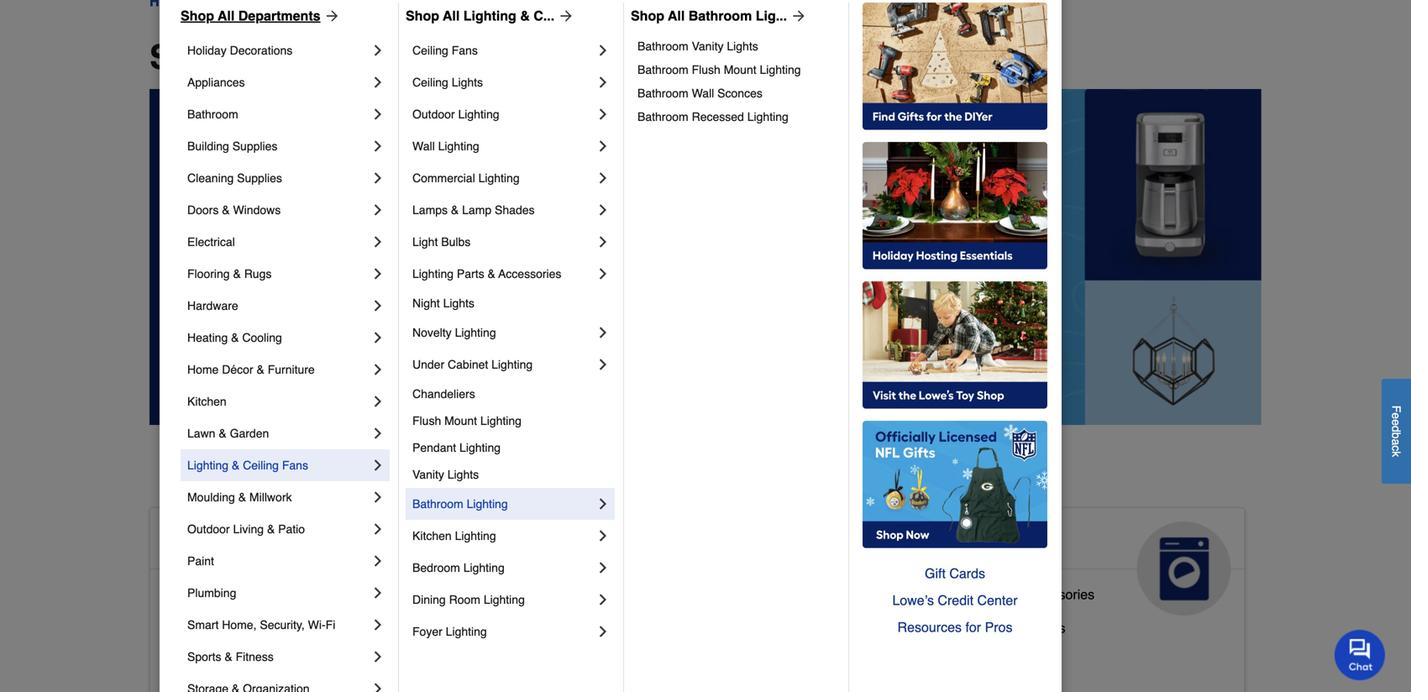 Task type: describe. For each thing, give the bounding box(es) containing it.
0 horizontal spatial appliances
[[187, 76, 245, 89]]

light
[[413, 235, 438, 249]]

appliance parts & accessories
[[913, 587, 1095, 602]]

shades
[[495, 203, 535, 217]]

bathroom for bathroom
[[187, 108, 238, 121]]

& down the light bulbs link
[[488, 267, 496, 281]]

vanity inside bathroom vanity lights link
[[692, 39, 724, 53]]

cards
[[950, 566, 986, 581]]

lighting inside flush mount lighting link
[[481, 414, 522, 428]]

parts for lighting
[[457, 267, 485, 281]]

cleaning supplies
[[187, 171, 282, 185]]

paint
[[187, 555, 214, 568]]

departments for shop all departments
[[238, 8, 321, 24]]

fitness
[[236, 650, 274, 664]]

chevron right image for ceiling lights
[[595, 74, 612, 91]]

lighting inside lighting & ceiling fans link
[[187, 459, 229, 472]]

& up wine
[[1011, 587, 1020, 602]]

smart home, security, wi-fi link
[[187, 609, 370, 641]]

a
[[1390, 439, 1404, 445]]

accessible home
[[164, 528, 359, 555]]

pet beds, houses, & furniture link
[[538, 644, 720, 677]]

accessible for accessible bedroom
[[164, 620, 228, 636]]

lighting inside bathroom flush mount lighting link
[[760, 63, 801, 76]]

lowe's credit center
[[893, 593, 1018, 608]]

accessible home image
[[389, 522, 483, 616]]

0 horizontal spatial appliances link
[[187, 66, 370, 98]]

bathroom flush mount lighting
[[638, 63, 801, 76]]

pet inside animal & pet care
[[647, 528, 683, 555]]

chevron right image for light bulbs
[[595, 234, 612, 250]]

& right décor
[[257, 363, 265, 376]]

cleaning supplies link
[[187, 162, 370, 194]]

shop all lighting & c... link
[[406, 6, 575, 26]]

under cabinet lighting
[[413, 358, 533, 371]]

foyer lighting link
[[413, 616, 595, 648]]

flush mount lighting
[[413, 414, 522, 428]]

animal & pet care
[[538, 528, 683, 582]]

chevron right image for kitchen
[[370, 393, 387, 410]]

lighting inside the under cabinet lighting link
[[492, 358, 533, 371]]

kitchen for kitchen lighting
[[413, 529, 452, 543]]

accessible bathroom
[[164, 587, 290, 602]]

ceiling for ceiling fans
[[413, 44, 449, 57]]

center
[[978, 593, 1018, 608]]

lighting inside novelty lighting 'link'
[[455, 326, 496, 339]]

2 vertical spatial home
[[280, 654, 316, 670]]

accessories for appliance parts & accessories
[[1023, 587, 1095, 602]]

wine
[[987, 620, 1017, 636]]

& right the entry
[[267, 654, 276, 670]]

ceiling lights link
[[413, 66, 595, 98]]

c...
[[534, 8, 555, 24]]

building supplies
[[187, 139, 278, 153]]

lighting inside outdoor lighting link
[[458, 108, 500, 121]]

d
[[1390, 426, 1404, 432]]

1 vertical spatial home
[[293, 528, 359, 555]]

shop
[[150, 38, 234, 76]]

chevron right image for under cabinet lighting
[[595, 356, 612, 373]]

flooring
[[187, 267, 230, 281]]

bathroom for bathroom vanity lights
[[638, 39, 689, 53]]

ceiling lights
[[413, 76, 483, 89]]

chevron right image for electrical
[[370, 234, 387, 250]]

foyer
[[413, 625, 443, 639]]

shop for shop all departments
[[181, 8, 214, 24]]

lawn
[[187, 427, 216, 440]]

chevron right image for dining room lighting
[[595, 592, 612, 608]]

novelty lighting link
[[413, 317, 595, 349]]

doors & windows link
[[187, 194, 370, 226]]

find gifts for the diyer. image
[[863, 3, 1048, 130]]

flooring & rugs
[[187, 267, 272, 281]]

commercial lighting
[[413, 171, 520, 185]]

outdoor for outdoor living & patio
[[187, 523, 230, 536]]

1 vertical spatial flush
[[413, 414, 441, 428]]

building
[[187, 139, 229, 153]]

accessible bedroom link
[[164, 617, 286, 650]]

arrow right image for shop all departments
[[321, 8, 341, 24]]

chevron right image for outdoor living & patio
[[370, 521, 387, 538]]

kitchen link
[[187, 386, 370, 418]]

1 horizontal spatial appliances
[[913, 528, 1038, 555]]

lighting inside wall lighting link
[[438, 139, 480, 153]]

care
[[538, 555, 591, 582]]

chevron right image for bathroom
[[370, 106, 387, 123]]

livestock supplies
[[538, 614, 650, 629]]

lighting inside lighting parts & accessories link
[[413, 267, 454, 281]]

chevron right image for flooring & rugs
[[370, 266, 387, 282]]

k
[[1390, 451, 1404, 457]]

lighting inside 'shop all lighting & c...' link
[[464, 8, 517, 24]]

appliances image
[[1138, 522, 1232, 616]]

light bulbs link
[[413, 226, 595, 258]]

recessed
[[692, 110, 744, 124]]

officially licensed n f l gifts. shop now. image
[[863, 421, 1048, 549]]

bathroom inside "link"
[[232, 587, 290, 602]]

pet inside 'link'
[[538, 647, 558, 663]]

gift
[[925, 566, 946, 581]]

1 vertical spatial wall
[[413, 139, 435, 153]]

night lights link
[[413, 290, 612, 317]]

chevron right image for sports & fitness
[[370, 649, 387, 666]]

shop for shop all bathroom lig...
[[631, 8, 665, 24]]

cooling
[[242, 331, 282, 345]]

accessible for accessible bathroom
[[164, 587, 228, 602]]

cabinet
[[448, 358, 488, 371]]

bathroom for bathroom recessed lighting
[[638, 110, 689, 124]]

pendant
[[413, 441, 456, 455]]

lights for vanity lights
[[448, 468, 479, 481]]

lighting inside bathroom recessed lighting link
[[748, 110, 789, 124]]

bathroom wall sconces link
[[638, 82, 837, 105]]

kitchen lighting
[[413, 529, 496, 543]]

accessible for accessible home
[[164, 528, 287, 555]]

& left lamp
[[451, 203, 459, 217]]

all for departments
[[218, 8, 235, 24]]

beverage & wine chillers
[[913, 620, 1066, 636]]

bathroom flush mount lighting link
[[638, 58, 837, 82]]

bathroom recessed lighting
[[638, 110, 789, 124]]

home inside 'link'
[[187, 363, 219, 376]]

& left "rugs"
[[233, 267, 241, 281]]

furniture inside home décor & furniture 'link'
[[268, 363, 315, 376]]

1 horizontal spatial wall
[[692, 87, 714, 100]]

chevron right image for building supplies
[[370, 138, 387, 155]]

resources for pros link
[[863, 614, 1048, 641]]

chevron right image for novelty lighting
[[595, 324, 612, 341]]

outdoor living & patio link
[[187, 513, 370, 545]]

f e e d b a c k
[[1390, 405, 1404, 457]]

all down shop all departments link on the left
[[242, 38, 285, 76]]

chevron right image for foyer lighting
[[595, 623, 612, 640]]

& left patio
[[267, 523, 275, 536]]

chevron right image for holiday decorations
[[370, 42, 387, 59]]

outdoor for outdoor lighting
[[413, 108, 455, 121]]

holiday decorations link
[[187, 34, 370, 66]]

smart
[[187, 618, 219, 632]]

0 horizontal spatial fans
[[282, 459, 308, 472]]

garden
[[230, 427, 269, 440]]

ceiling for ceiling lights
[[413, 76, 449, 89]]

shop all bathroom lig...
[[631, 8, 787, 24]]

accessible bedroom
[[164, 620, 286, 636]]

bedroom lighting link
[[413, 552, 595, 584]]

livestock supplies link
[[538, 610, 650, 644]]

kitchen for kitchen
[[187, 395, 227, 408]]

patio
[[278, 523, 305, 536]]

lamps & lamp shades link
[[413, 194, 595, 226]]

electrical link
[[187, 226, 370, 258]]

chevron right image for kitchen lighting
[[595, 528, 612, 545]]

shop for shop all lighting & c...
[[406, 8, 439, 24]]

chevron right image for bathroom lighting
[[595, 496, 612, 513]]

chandeliers link
[[413, 381, 612, 408]]

bathroom lighting
[[413, 497, 508, 511]]

lighting inside the commercial lighting link
[[479, 171, 520, 185]]

bathroom up bathroom vanity lights link
[[689, 8, 752, 24]]

vanity lights link
[[413, 461, 612, 488]]

beds,
[[562, 647, 597, 663]]

pros
[[985, 620, 1013, 635]]

accessible bathroom link
[[164, 583, 290, 617]]

accessible entry & home
[[164, 654, 316, 670]]

night lights
[[413, 297, 475, 310]]

arrow right image
[[787, 8, 808, 24]]

beverage
[[913, 620, 970, 636]]

lawn & garden
[[187, 427, 269, 440]]

chevron right image for heating & cooling
[[370, 329, 387, 346]]

hardware
[[187, 299, 238, 313]]

shop all lighting & c...
[[406, 8, 555, 24]]

0 horizontal spatial mount
[[445, 414, 477, 428]]

millwork
[[250, 491, 292, 504]]



Task type: vqa. For each thing, say whether or not it's contained in the screenshot.
Appliance Parts & Accessories
yes



Task type: locate. For each thing, give the bounding box(es) containing it.
1 horizontal spatial accessories
[[1023, 587, 1095, 602]]

gift cards
[[925, 566, 986, 581]]

night
[[413, 297, 440, 310]]

lighting up foyer lighting link in the bottom left of the page
[[484, 593, 525, 607]]

flooring & rugs link
[[187, 258, 370, 290]]

vanity lights
[[413, 468, 479, 481]]

lighting inside pendant lighting link
[[460, 441, 501, 455]]

accessories up 'chillers'
[[1023, 587, 1095, 602]]

e up b
[[1390, 419, 1404, 426]]

4 accessible from the top
[[164, 654, 228, 670]]

bathroom down bathroom vanity lights
[[638, 63, 689, 76]]

all for bathroom
[[668, 8, 685, 24]]

lighting up under cabinet lighting
[[455, 326, 496, 339]]

arrow right image up ceiling fans link
[[555, 8, 575, 24]]

windows
[[233, 203, 281, 217]]

lighting up night in the top left of the page
[[413, 267, 454, 281]]

dining room lighting link
[[413, 584, 595, 616]]

0 vertical spatial ceiling
[[413, 44, 449, 57]]

chevron right image for plumbing
[[370, 585, 387, 602]]

appliances up cards
[[913, 528, 1038, 555]]

ceiling inside ceiling fans link
[[413, 44, 449, 57]]

lighting down flush mount lighting
[[460, 441, 501, 455]]

& right "lawn"
[[219, 427, 227, 440]]

1 horizontal spatial parts
[[975, 587, 1007, 602]]

arrow right image inside shop all departments link
[[321, 8, 341, 24]]

lighting down ceiling lights link
[[458, 108, 500, 121]]

1 horizontal spatial outdoor
[[413, 108, 455, 121]]

fans up ceiling lights
[[452, 44, 478, 57]]

bathroom down shop all bathroom lig...
[[638, 39, 689, 53]]

0 vertical spatial pet
[[647, 528, 683, 555]]

& right the animal
[[623, 528, 640, 555]]

bathroom for bathroom lighting
[[413, 497, 464, 511]]

outdoor up wall lighting
[[413, 108, 455, 121]]

1 vertical spatial departments
[[294, 38, 499, 76]]

accessories up night lights "link"
[[499, 267, 562, 281]]

1 horizontal spatial kitchen
[[413, 529, 452, 543]]

all up bathroom vanity lights
[[668, 8, 685, 24]]

outdoor down moulding
[[187, 523, 230, 536]]

bathroom vanity lights
[[638, 39, 759, 53]]

bathroom wall sconces
[[638, 87, 763, 100]]

chevron right image for bedroom lighting
[[595, 560, 612, 576]]

mount up pendant lighting
[[445, 414, 477, 428]]

1 vertical spatial furniture
[[666, 647, 720, 663]]

lighting up chandeliers link
[[492, 358, 533, 371]]

bathroom vanity lights link
[[638, 34, 837, 58]]

paint link
[[187, 545, 370, 577]]

mount up sconces
[[724, 63, 757, 76]]

chevron right image for paint
[[370, 553, 387, 570]]

0 vertical spatial home
[[187, 363, 219, 376]]

supplies for building supplies
[[233, 139, 278, 153]]

0 vertical spatial appliances link
[[187, 66, 370, 98]]

arrow right image up shop all departments
[[321, 8, 341, 24]]

holiday decorations
[[187, 44, 293, 57]]

accessories for lighting parts & accessories
[[499, 267, 562, 281]]

chevron right image for appliances
[[370, 74, 387, 91]]

lighting up pendant lighting link
[[481, 414, 522, 428]]

lights up outdoor lighting
[[452, 76, 483, 89]]

2 horizontal spatial shop
[[631, 8, 665, 24]]

supplies
[[233, 139, 278, 153], [237, 171, 282, 185], [598, 614, 650, 629]]

lighting inside kitchen lighting link
[[455, 529, 496, 543]]

1 vertical spatial accessories
[[1023, 587, 1095, 602]]

bathroom for bathroom wall sconces
[[638, 87, 689, 100]]

lighting down outdoor lighting
[[438, 139, 480, 153]]

1 horizontal spatial fans
[[452, 44, 478, 57]]

shop all departments link
[[181, 6, 341, 26]]

ceiling down ceiling fans
[[413, 76, 449, 89]]

0 horizontal spatial wall
[[413, 139, 435, 153]]

outdoor lighting link
[[413, 98, 595, 130]]

1 vertical spatial ceiling
[[413, 76, 449, 89]]

0 vertical spatial mount
[[724, 63, 757, 76]]

chevron right image for lighting & ceiling fans
[[370, 457, 387, 474]]

furniture inside pet beds, houses, & furniture 'link'
[[666, 647, 720, 663]]

décor
[[222, 363, 253, 376]]

supplies for livestock supplies
[[598, 614, 650, 629]]

ceiling inside lighting & ceiling fans link
[[243, 459, 279, 472]]

& down accessible bedroom link
[[225, 650, 233, 664]]

chevron right image for lamps & lamp shades
[[595, 202, 612, 218]]

security,
[[260, 618, 305, 632]]

credit
[[938, 593, 974, 608]]

wall lighting
[[413, 139, 480, 153]]

pet beds, houses, & furniture
[[538, 647, 720, 663]]

0 vertical spatial bedroom
[[413, 561, 460, 575]]

1 horizontal spatial pet
[[647, 528, 683, 555]]

light bulbs
[[413, 235, 471, 249]]

1 accessible from the top
[[164, 528, 287, 555]]

parts down cards
[[975, 587, 1007, 602]]

0 vertical spatial kitchen
[[187, 395, 227, 408]]

lighting parts & accessories
[[413, 267, 562, 281]]

arrow right image for shop all lighting & c...
[[555, 8, 575, 24]]

bathroom
[[689, 8, 752, 24], [638, 39, 689, 53], [638, 63, 689, 76], [638, 87, 689, 100], [187, 108, 238, 121], [638, 110, 689, 124], [413, 497, 464, 511], [232, 587, 290, 602]]

bathroom up building
[[187, 108, 238, 121]]

1 horizontal spatial vanity
[[692, 39, 724, 53]]

wall
[[692, 87, 714, 100], [413, 139, 435, 153]]

0 vertical spatial furniture
[[268, 363, 315, 376]]

1 horizontal spatial furniture
[[666, 647, 720, 663]]

lighting up the dining room lighting at bottom
[[464, 561, 505, 575]]

1 vertical spatial bedroom
[[232, 620, 286, 636]]

supplies up cleaning supplies
[[233, 139, 278, 153]]

lighting inside dining room lighting link
[[484, 593, 525, 607]]

holiday
[[187, 44, 227, 57]]

chevron right image for commercial lighting
[[595, 170, 612, 187]]

bathroom down vanity lights at the left bottom of the page
[[413, 497, 464, 511]]

chevron right image for moulding & millwork
[[370, 489, 387, 506]]

bathroom link
[[187, 98, 370, 130]]

accessible entry & home link
[[164, 650, 316, 684]]

1 shop from the left
[[181, 8, 214, 24]]

doors & windows
[[187, 203, 281, 217]]

shop up holiday
[[181, 8, 214, 24]]

0 horizontal spatial shop
[[181, 8, 214, 24]]

accessories
[[499, 267, 562, 281], [1023, 587, 1095, 602]]

accessible down smart on the bottom left of the page
[[164, 654, 228, 670]]

lighting inside foyer lighting link
[[446, 625, 487, 639]]

parts for appliance
[[975, 587, 1007, 602]]

chevron right image for wall lighting
[[595, 138, 612, 155]]

arrow right image inside 'shop all lighting & c...' link
[[555, 8, 575, 24]]

visit the lowe's toy shop. image
[[863, 281, 1048, 409]]

bedroom up 'fitness'
[[232, 620, 286, 636]]

pendant lighting link
[[413, 434, 612, 461]]

lighting up sconces
[[760, 63, 801, 76]]

lighting & ceiling fans link
[[187, 450, 370, 481]]

0 vertical spatial supplies
[[233, 139, 278, 153]]

vanity up bathroom flush mount lighting
[[692, 39, 724, 53]]

beverage & wine chillers link
[[913, 617, 1066, 650]]

shop up ceiling fans
[[406, 8, 439, 24]]

bathroom for bathroom flush mount lighting
[[638, 63, 689, 76]]

chevron right image
[[370, 42, 387, 59], [595, 42, 612, 59], [370, 74, 387, 91], [370, 138, 387, 155], [370, 170, 387, 187], [370, 202, 387, 218], [595, 202, 612, 218], [370, 234, 387, 250], [595, 234, 612, 250], [370, 266, 387, 282], [370, 297, 387, 314], [370, 329, 387, 346], [595, 356, 612, 373], [370, 393, 387, 410], [370, 457, 387, 474], [370, 489, 387, 506], [595, 496, 612, 513], [595, 528, 612, 545], [370, 553, 387, 570], [595, 592, 612, 608], [370, 649, 387, 666]]

bulbs
[[441, 235, 471, 249]]

parts down "bulbs"
[[457, 267, 485, 281]]

doors
[[187, 203, 219, 217]]

1 vertical spatial pet
[[538, 647, 558, 663]]

lamps & lamp shades
[[413, 203, 535, 217]]

& left the cooling
[[231, 331, 239, 345]]

all for lighting
[[443, 8, 460, 24]]

ceiling fans
[[413, 44, 478, 57]]

departments
[[238, 8, 321, 24], [294, 38, 499, 76]]

0 vertical spatial accessories
[[499, 267, 562, 281]]

lighting down sconces
[[748, 110, 789, 124]]

wall up bathroom recessed lighting at the top of the page
[[692, 87, 714, 100]]

2 accessible from the top
[[164, 587, 228, 602]]

holiday hosting essentials. image
[[863, 142, 1048, 270]]

1 horizontal spatial shop
[[406, 8, 439, 24]]

2 arrow right image from the left
[[555, 8, 575, 24]]

lights for night lights
[[443, 297, 475, 310]]

0 horizontal spatial flush
[[413, 414, 441, 428]]

decorations
[[230, 44, 293, 57]]

bathroom down bathroom wall sconces in the top of the page
[[638, 110, 689, 124]]

1 vertical spatial supplies
[[237, 171, 282, 185]]

outdoor lighting
[[413, 108, 500, 121]]

bathroom up smart home, security, wi-fi
[[232, 587, 290, 602]]

lights up novelty lighting
[[443, 297, 475, 310]]

2 e from the top
[[1390, 419, 1404, 426]]

2 vertical spatial ceiling
[[243, 459, 279, 472]]

lighting down the "bathroom lighting"
[[455, 529, 496, 543]]

1 vertical spatial appliances
[[913, 528, 1038, 555]]

0 horizontal spatial outdoor
[[187, 523, 230, 536]]

departments up holiday decorations "link"
[[238, 8, 321, 24]]

1 horizontal spatial bedroom
[[413, 561, 460, 575]]

ceiling up "millwork"
[[243, 459, 279, 472]]

1 horizontal spatial mount
[[724, 63, 757, 76]]

resources for pros
[[898, 620, 1013, 635]]

0 horizontal spatial accessories
[[499, 267, 562, 281]]

lighting up ceiling fans link
[[464, 8, 517, 24]]

vanity down pendant on the left bottom of the page
[[413, 468, 444, 481]]

f e e d b a c k button
[[1382, 379, 1412, 484]]

lighting & ceiling fans
[[187, 459, 308, 472]]

0 horizontal spatial furniture
[[268, 363, 315, 376]]

0 horizontal spatial kitchen
[[187, 395, 227, 408]]

0 vertical spatial parts
[[457, 267, 485, 281]]

lights inside "link"
[[443, 297, 475, 310]]

chevron right image for hardware
[[370, 297, 387, 314]]

chevron right image for doors & windows
[[370, 202, 387, 218]]

accessible up smart on the bottom left of the page
[[164, 587, 228, 602]]

0 vertical spatial appliances
[[187, 76, 245, 89]]

lights down pendant lighting
[[448, 468, 479, 481]]

0 vertical spatial wall
[[692, 87, 714, 100]]

kitchen
[[187, 395, 227, 408], [413, 529, 452, 543]]

1 arrow right image from the left
[[321, 8, 341, 24]]

kitchen lighting link
[[413, 520, 595, 552]]

appliances link down "decorations"
[[187, 66, 370, 98]]

lights
[[727, 39, 759, 53], [452, 76, 483, 89], [443, 297, 475, 310], [448, 468, 479, 481]]

all up holiday decorations
[[218, 8, 235, 24]]

accessible for accessible entry & home
[[164, 654, 228, 670]]

lights for ceiling lights
[[452, 76, 483, 89]]

shop up bathroom vanity lights
[[631, 8, 665, 24]]

appliances link up 'chillers'
[[899, 508, 1245, 616]]

lighting inside bedroom lighting link
[[464, 561, 505, 575]]

home,
[[222, 618, 257, 632]]

1 vertical spatial parts
[[975, 587, 1007, 602]]

accessible up sports
[[164, 620, 228, 636]]

all
[[218, 8, 235, 24], [443, 8, 460, 24], [668, 8, 685, 24], [242, 38, 285, 76]]

cleaning
[[187, 171, 234, 185]]

3 shop from the left
[[631, 8, 665, 24]]

& left c... at the left of page
[[520, 8, 530, 24]]

0 vertical spatial flush
[[692, 63, 721, 76]]

ceiling up ceiling lights
[[413, 44, 449, 57]]

1 vertical spatial kitchen
[[413, 529, 452, 543]]

chevron right image for lighting parts & accessories
[[595, 266, 612, 282]]

chevron right image
[[595, 74, 612, 91], [370, 106, 387, 123], [595, 106, 612, 123], [595, 138, 612, 155], [595, 170, 612, 187], [595, 266, 612, 282], [595, 324, 612, 341], [370, 361, 387, 378], [370, 425, 387, 442], [370, 521, 387, 538], [595, 560, 612, 576], [370, 585, 387, 602], [370, 617, 387, 634], [595, 623, 612, 640], [370, 681, 387, 692]]

departments for shop all departments
[[294, 38, 499, 76]]

1 vertical spatial mount
[[445, 414, 477, 428]]

0 horizontal spatial bedroom
[[232, 620, 286, 636]]

furniture right houses,
[[666, 647, 720, 663]]

accessible inside "link"
[[164, 587, 228, 602]]

heating
[[187, 331, 228, 345]]

lighting up kitchen lighting link
[[467, 497, 508, 511]]

animal & pet care image
[[763, 522, 857, 616]]

commercial lighting link
[[413, 162, 595, 194]]

1 vertical spatial outdoor
[[187, 523, 230, 536]]

supplies up houses,
[[598, 614, 650, 629]]

arrow right image
[[321, 8, 341, 24], [555, 8, 575, 24]]

ceiling inside ceiling lights link
[[413, 76, 449, 89]]

chevron right image for smart home, security, wi-fi
[[370, 617, 387, 634]]

animal & pet care link
[[525, 508, 871, 616]]

appliance parts & accessories link
[[913, 583, 1095, 617]]

bedroom up dining
[[413, 561, 460, 575]]

supplies for cleaning supplies
[[237, 171, 282, 185]]

1 horizontal spatial arrow right image
[[555, 8, 575, 24]]

lights up bathroom flush mount lighting link at the top of page
[[727, 39, 759, 53]]

wall up the "commercial"
[[413, 139, 435, 153]]

2 vertical spatial supplies
[[598, 614, 650, 629]]

accessible down moulding
[[164, 528, 287, 555]]

lamp
[[462, 203, 492, 217]]

entry
[[232, 654, 263, 670]]

ceiling
[[413, 44, 449, 57], [413, 76, 449, 89], [243, 459, 279, 472]]

& left pros on the right bottom
[[974, 620, 983, 636]]

0 horizontal spatial parts
[[457, 267, 485, 281]]

chevron right image for lawn & garden
[[370, 425, 387, 442]]

wall lighting link
[[413, 130, 595, 162]]

chat invite button image
[[1335, 629, 1386, 681]]

chevron right image for outdoor lighting
[[595, 106, 612, 123]]

fans down 'lawn & garden' link
[[282, 459, 308, 472]]

1 vertical spatial vanity
[[413, 468, 444, 481]]

0 horizontal spatial vanity
[[413, 468, 444, 481]]

appliances link
[[187, 66, 370, 98], [899, 508, 1245, 616]]

0 horizontal spatial pet
[[538, 647, 558, 663]]

lowe's
[[893, 593, 934, 608]]

& right houses,
[[653, 647, 662, 663]]

lighting inside bathroom lighting link
[[467, 497, 508, 511]]

enjoy savings year-round. no matter what you're shopping for, find what you need at a great price. image
[[150, 89, 1262, 425]]

1 vertical spatial appliances link
[[899, 508, 1245, 616]]

smart home, security, wi-fi
[[187, 618, 336, 632]]

1 vertical spatial fans
[[282, 459, 308, 472]]

room
[[449, 593, 481, 607]]

& right "doors"
[[222, 203, 230, 217]]

0 horizontal spatial arrow right image
[[321, 8, 341, 24]]

0 vertical spatial departments
[[238, 8, 321, 24]]

1 horizontal spatial appliances link
[[899, 508, 1245, 616]]

houses,
[[600, 647, 650, 663]]

all up ceiling fans
[[443, 8, 460, 24]]

kitchen up bedroom lighting
[[413, 529, 452, 543]]

lighting up moulding
[[187, 459, 229, 472]]

gift cards link
[[863, 560, 1048, 587]]

flush up pendant on the left bottom of the page
[[413, 414, 441, 428]]

& up moulding & millwork
[[232, 459, 240, 472]]

shop all departments
[[181, 8, 321, 24]]

1 horizontal spatial flush
[[692, 63, 721, 76]]

lighting up lamps & lamp shades link
[[479, 171, 520, 185]]

& inside animal & pet care
[[623, 528, 640, 555]]

appliances down holiday
[[187, 76, 245, 89]]

supplies up windows
[[237, 171, 282, 185]]

& left "millwork"
[[238, 491, 246, 504]]

resources
[[898, 620, 962, 635]]

shop
[[181, 8, 214, 24], [406, 8, 439, 24], [631, 8, 665, 24]]

chevron right image for ceiling fans
[[595, 42, 612, 59]]

lighting down the room
[[446, 625, 487, 639]]

kitchen up "lawn"
[[187, 395, 227, 408]]

3 accessible from the top
[[164, 620, 228, 636]]

0 vertical spatial vanity
[[692, 39, 724, 53]]

flush up bathroom wall sconces in the top of the page
[[692, 63, 721, 76]]

electrical
[[187, 235, 235, 249]]

novelty
[[413, 326, 452, 339]]

shop all bathroom lig... link
[[631, 6, 808, 26]]

2 shop from the left
[[406, 8, 439, 24]]

chevron right image for cleaning supplies
[[370, 170, 387, 187]]

furniture down heating & cooling link on the left of the page
[[268, 363, 315, 376]]

bathroom up bathroom recessed lighting at the top of the page
[[638, 87, 689, 100]]

vanity inside vanity lights link
[[413, 468, 444, 481]]

1 e from the top
[[1390, 413, 1404, 419]]

e up d
[[1390, 413, 1404, 419]]

0 vertical spatial outdoor
[[413, 108, 455, 121]]

0 vertical spatial fans
[[452, 44, 478, 57]]

fans
[[452, 44, 478, 57], [282, 459, 308, 472]]

departments up outdoor lighting
[[294, 38, 499, 76]]

chevron right image for home décor & furniture
[[370, 361, 387, 378]]

accessible home link
[[150, 508, 496, 616]]



